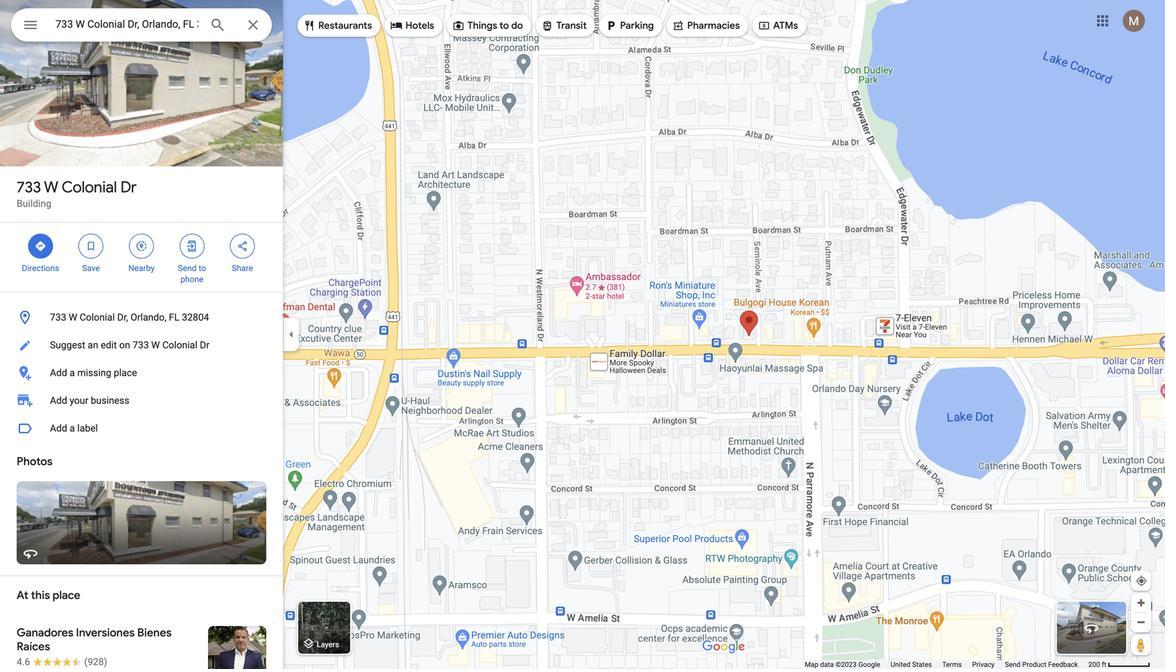 Task type: vqa. For each thing, say whether or not it's contained in the screenshot.
place
yes



Task type: locate. For each thing, give the bounding box(es) containing it.
send inside send to phone
[[178, 264, 197, 273]]

ganadores inversiones bienes raíces
[[17, 626, 172, 654]]

0 vertical spatial to
[[500, 19, 509, 32]]

0 vertical spatial a
[[70, 367, 75, 379]]

1 vertical spatial colonial
[[80, 312, 115, 323]]

dr up 
[[121, 178, 137, 197]]

 restaurants
[[303, 18, 372, 33]]

3 add from the top
[[50, 423, 67, 434]]

a for missing
[[70, 367, 75, 379]]

733 for dr,
[[50, 312, 66, 323]]

on
[[119, 340, 130, 351]]

1 vertical spatial send
[[1005, 661, 1021, 669]]

1 vertical spatial place
[[53, 589, 80, 603]]

 pharmacies
[[672, 18, 740, 33]]

1 vertical spatial add
[[50, 395, 67, 406]]

733 w colonial dr, orlando, fl 32804 button
[[0, 304, 283, 332]]

to up phone
[[199, 264, 206, 273]]

colonial inside suggest an edit on 733 w colonial dr button
[[162, 340, 197, 351]]

2 a from the top
[[70, 423, 75, 434]]

 things to do
[[452, 18, 523, 33]]

1 vertical spatial dr
[[200, 340, 210, 351]]

1 horizontal spatial w
[[69, 312, 77, 323]]

bienes
[[137, 626, 172, 640]]

add for add a missing place
[[50, 367, 67, 379]]

send left product
[[1005, 661, 1021, 669]]

1 horizontal spatial to
[[500, 19, 509, 32]]

send inside button
[[1005, 661, 1021, 669]]

this
[[31, 589, 50, 603]]

733
[[17, 178, 41, 197], [50, 312, 66, 323], [133, 340, 149, 351]]

w down orlando,
[[151, 340, 160, 351]]

place
[[114, 367, 137, 379], [53, 589, 80, 603]]

ganadores
[[17, 626, 73, 640]]

733 up building
[[17, 178, 41, 197]]

business
[[91, 395, 129, 406]]

0 vertical spatial w
[[44, 178, 58, 197]]

place right this
[[53, 589, 80, 603]]

add down suggest
[[50, 367, 67, 379]]

street view image
[[1083, 620, 1100, 637]]

200 ft
[[1089, 661, 1107, 669]]

parking
[[620, 19, 654, 32]]

collapse side panel image
[[284, 327, 299, 342]]

product
[[1022, 661, 1047, 669]]

send to phone
[[178, 264, 206, 284]]


[[605, 18, 617, 33]]

footer containing map data ©2023 google
[[805, 660, 1089, 669]]

1 horizontal spatial send
[[1005, 661, 1021, 669]]

0 horizontal spatial place
[[53, 589, 80, 603]]

place down the on
[[114, 367, 137, 379]]

pharmacies
[[687, 19, 740, 32]]

1 add from the top
[[50, 367, 67, 379]]

add left label
[[50, 423, 67, 434]]

place inside button
[[114, 367, 137, 379]]


[[303, 18, 316, 33]]

send for send to phone
[[178, 264, 197, 273]]

0 vertical spatial dr
[[121, 178, 137, 197]]

0 vertical spatial add
[[50, 367, 67, 379]]

suggest an edit on 733 w colonial dr
[[50, 340, 210, 351]]

1 vertical spatial to
[[199, 264, 206, 273]]

things
[[468, 19, 497, 32]]

2 vertical spatial w
[[151, 340, 160, 351]]

map
[[805, 661, 819, 669]]

2 vertical spatial add
[[50, 423, 67, 434]]

733 up suggest
[[50, 312, 66, 323]]

733 W Colonial Dr, Orlando, FL 32804 field
[[11, 8, 272, 42]]

w up suggest
[[69, 312, 77, 323]]

w up building
[[44, 178, 58, 197]]

dr inside button
[[200, 340, 210, 351]]

add a label button
[[0, 415, 283, 443]]

dr,
[[117, 312, 128, 323]]

2 add from the top
[[50, 395, 67, 406]]

w for dr
[[44, 178, 58, 197]]

colonial up 
[[62, 178, 117, 197]]

add left your on the bottom left
[[50, 395, 67, 406]]

share
[[232, 264, 253, 273]]

colonial left dr,
[[80, 312, 115, 323]]

send up phone
[[178, 264, 197, 273]]

add inside "link"
[[50, 395, 67, 406]]

colonial inside 733 w colonial dr building
[[62, 178, 117, 197]]

suggest
[[50, 340, 85, 351]]

united
[[891, 661, 911, 669]]

0 vertical spatial 733
[[17, 178, 41, 197]]

united states
[[891, 661, 932, 669]]

dr down 32804
[[200, 340, 210, 351]]


[[758, 18, 771, 33]]

orlando,
[[131, 312, 167, 323]]

dr
[[121, 178, 137, 197], [200, 340, 210, 351]]

to
[[500, 19, 509, 32], [199, 264, 206, 273]]

dr inside 733 w colonial dr building
[[121, 178, 137, 197]]


[[22, 15, 39, 35]]

1 horizontal spatial 733
[[50, 312, 66, 323]]

send
[[178, 264, 197, 273], [1005, 661, 1021, 669]]

colonial
[[62, 178, 117, 197], [80, 312, 115, 323], [162, 340, 197, 351]]


[[135, 239, 148, 254]]

add for add your business
[[50, 395, 67, 406]]

733 w colonial dr main content
[[0, 0, 283, 669]]

0 vertical spatial send
[[178, 264, 197, 273]]


[[85, 239, 97, 254]]

2 horizontal spatial 733
[[133, 340, 149, 351]]

photos
[[17, 455, 53, 469]]

a
[[70, 367, 75, 379], [70, 423, 75, 434]]

actions for 733 w colonial dr region
[[0, 223, 283, 292]]

terms
[[943, 661, 962, 669]]

send product feedback button
[[1005, 660, 1078, 669]]

200
[[1089, 661, 1100, 669]]

w
[[44, 178, 58, 197], [69, 312, 77, 323], [151, 340, 160, 351]]

w for dr,
[[69, 312, 77, 323]]

0 horizontal spatial send
[[178, 264, 197, 273]]


[[186, 239, 198, 254]]

1 vertical spatial w
[[69, 312, 77, 323]]

inversiones
[[76, 626, 135, 640]]

1 vertical spatial a
[[70, 423, 75, 434]]

at
[[17, 589, 28, 603]]

w inside 733 w colonial dr building
[[44, 178, 58, 197]]

add
[[50, 367, 67, 379], [50, 395, 67, 406], [50, 423, 67, 434]]


[[236, 239, 249, 254]]

0 horizontal spatial dr
[[121, 178, 137, 197]]

google maps element
[[0, 0, 1165, 669]]

0 vertical spatial colonial
[[62, 178, 117, 197]]

733 inside 733 w colonial dr building
[[17, 178, 41, 197]]

a left "missing"
[[70, 367, 75, 379]]

colonial inside 733 w colonial dr, orlando, fl 32804 button
[[80, 312, 115, 323]]

0 horizontal spatial 733
[[17, 178, 41, 197]]

1 horizontal spatial dr
[[200, 340, 210, 351]]

2 vertical spatial colonial
[[162, 340, 197, 351]]


[[34, 239, 47, 254]]

733 right the on
[[133, 340, 149, 351]]

feedback
[[1048, 661, 1078, 669]]

transit
[[557, 19, 587, 32]]

phone
[[180, 275, 203, 284]]

data
[[820, 661, 834, 669]]

1 vertical spatial 733
[[50, 312, 66, 323]]

0 horizontal spatial to
[[199, 264, 206, 273]]

0 horizontal spatial w
[[44, 178, 58, 197]]

None field
[[55, 16, 198, 33]]

1 a from the top
[[70, 367, 75, 379]]

2 vertical spatial 733
[[133, 340, 149, 351]]

0 vertical spatial place
[[114, 367, 137, 379]]

privacy
[[972, 661, 995, 669]]

show street view coverage image
[[1131, 635, 1151, 656]]

to left the do
[[500, 19, 509, 32]]

a left label
[[70, 423, 75, 434]]

1 horizontal spatial place
[[114, 367, 137, 379]]

4.6
[[17, 657, 30, 668]]

footer
[[805, 660, 1089, 669]]

2 horizontal spatial w
[[151, 340, 160, 351]]

colonial down fl
[[162, 340, 197, 351]]

a for label
[[70, 423, 75, 434]]



Task type: describe. For each thing, give the bounding box(es) containing it.
terms button
[[943, 660, 962, 669]]

to inside send to phone
[[199, 264, 206, 273]]

save
[[82, 264, 100, 273]]


[[672, 18, 685, 33]]

fl
[[169, 312, 180, 323]]

add a missing place
[[50, 367, 137, 379]]

do
[[511, 19, 523, 32]]

label
[[77, 423, 98, 434]]

building
[[17, 198, 51, 209]]

send for send product feedback
[[1005, 661, 1021, 669]]

directions
[[22, 264, 59, 273]]

zoom out image
[[1136, 617, 1147, 628]]

google account: madeline spawn  
(madeline.spawn@adept.ai) image
[[1123, 10, 1145, 32]]

 parking
[[605, 18, 654, 33]]

an
[[88, 340, 98, 351]]

edit
[[101, 340, 117, 351]]

32804
[[182, 312, 209, 323]]

map data ©2023 google
[[805, 661, 880, 669]]

hotels
[[406, 19, 434, 32]]

add your business
[[50, 395, 129, 406]]

add for add a label
[[50, 423, 67, 434]]

google
[[859, 661, 880, 669]]

733 w colonial dr, orlando, fl 32804
[[50, 312, 209, 323]]

©2023
[[836, 661, 857, 669]]

footer inside the google maps 'element'
[[805, 660, 1089, 669]]

show your location image
[[1136, 575, 1148, 588]]

nearby
[[128, 264, 155, 273]]


[[452, 18, 465, 33]]

send product feedback
[[1005, 661, 1078, 669]]

add a missing place button
[[0, 359, 283, 387]]

suggest an edit on 733 w colonial dr button
[[0, 332, 283, 359]]

missing
[[77, 367, 111, 379]]

4.6 stars 928 reviews image
[[17, 656, 107, 669]]

zoom in image
[[1136, 598, 1147, 608]]

privacy button
[[972, 660, 995, 669]]

200 ft button
[[1089, 661, 1151, 669]]

atms
[[773, 19, 798, 32]]

united states button
[[891, 660, 932, 669]]

 search field
[[11, 8, 272, 44]]

raíces
[[17, 640, 50, 654]]

layers
[[317, 640, 339, 649]]

 atms
[[758, 18, 798, 33]]

ft
[[1102, 661, 1107, 669]]

at this place
[[17, 589, 80, 603]]

restaurants
[[318, 19, 372, 32]]

states
[[912, 661, 932, 669]]

 hotels
[[390, 18, 434, 33]]

 button
[[11, 8, 50, 44]]

none field inside the 733 w colonial dr, orlando, fl 32804 field
[[55, 16, 198, 33]]


[[390, 18, 403, 33]]

add your business link
[[0, 387, 283, 415]]

your
[[70, 395, 88, 406]]

(928)
[[84, 657, 107, 668]]

to inside  things to do
[[500, 19, 509, 32]]

733 for dr
[[17, 178, 41, 197]]

add a label
[[50, 423, 98, 434]]

colonial for dr
[[62, 178, 117, 197]]

 transit
[[541, 18, 587, 33]]

colonial for dr,
[[80, 312, 115, 323]]


[[541, 18, 554, 33]]

733 w colonial dr building
[[17, 178, 137, 209]]



